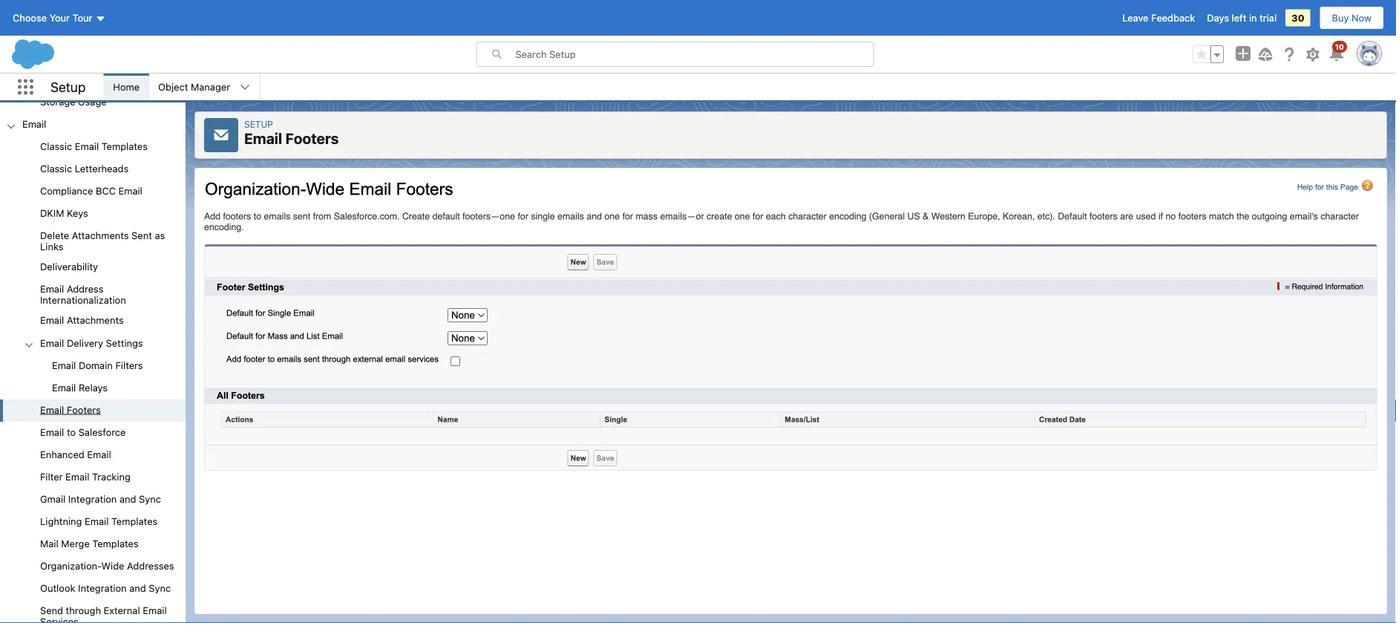 Task type: describe. For each thing, give the bounding box(es) containing it.
relays
[[79, 382, 108, 393]]

footers inside setup email footers
[[286, 130, 339, 147]]

dkim keys link
[[40, 208, 88, 221]]

setup for setup
[[50, 79, 86, 95]]

10 button
[[1329, 41, 1348, 63]]

delete attachments sent as links
[[40, 230, 165, 252]]

footers inside 'tree item'
[[67, 404, 101, 415]]

deliverability link
[[40, 261, 98, 275]]

email left delivery
[[40, 337, 64, 348]]

email link
[[22, 118, 46, 132]]

classic letterheads
[[40, 163, 129, 174]]

organization-
[[40, 560, 101, 571]]

sync for gmail integration and sync
[[139, 493, 161, 504]]

gmail integration and sync link
[[40, 493, 161, 507]]

organization-wide addresses
[[40, 560, 174, 571]]

home link
[[104, 74, 149, 100]]

left
[[1232, 12, 1247, 23]]

enhanced
[[40, 449, 85, 460]]

30
[[1292, 12, 1305, 23]]

trial
[[1260, 12, 1277, 23]]

email delivery settings tree item
[[0, 333, 186, 400]]

templates for classic email templates
[[102, 141, 148, 152]]

external
[[104, 605, 140, 616]]

filter email tracking
[[40, 471, 131, 482]]

tour
[[72, 12, 92, 23]]

email address internationalization
[[40, 283, 126, 306]]

Search Setup text field
[[516, 42, 874, 66]]

delete
[[40, 230, 69, 241]]

object manager
[[158, 81, 230, 92]]

send
[[40, 605, 63, 616]]

your
[[50, 12, 70, 23]]

classic for classic email templates
[[40, 141, 72, 152]]

dkim keys
[[40, 208, 88, 219]]

setup link
[[244, 119, 273, 129]]

leave feedback link
[[1123, 12, 1196, 23]]

attachments for delete
[[72, 230, 129, 241]]

salesforce
[[78, 426, 126, 437]]

email footers tree item
[[0, 400, 186, 422]]

outlook integration and sync
[[40, 583, 171, 594]]

email up classic letterheads
[[75, 141, 99, 152]]

internationalization
[[40, 295, 126, 306]]

email domain filters
[[52, 359, 143, 370]]

setup email footers
[[244, 119, 339, 147]]

object
[[158, 81, 188, 92]]

integration for gmail
[[68, 493, 117, 504]]

domain
[[79, 359, 113, 370]]

outlook
[[40, 583, 75, 594]]

days left in trial
[[1208, 12, 1277, 23]]

settings
[[106, 337, 143, 348]]

choose your tour button
[[12, 6, 107, 30]]

sent
[[132, 230, 152, 241]]

object manager link
[[149, 74, 239, 100]]

buy now
[[1333, 12, 1372, 23]]

email right bcc
[[118, 185, 142, 196]]

lightning
[[40, 516, 82, 527]]

mail merge templates
[[40, 538, 139, 549]]

days
[[1208, 12, 1230, 23]]

feedback
[[1152, 12, 1196, 23]]

email attachments
[[40, 315, 124, 326]]

and for gmail integration and sync
[[120, 493, 136, 504]]

organization-wide addresses link
[[40, 560, 174, 574]]

storage
[[40, 96, 75, 107]]

enhanced email
[[40, 449, 111, 460]]

choose
[[13, 12, 47, 23]]

wide
[[101, 560, 124, 571]]

buy now button
[[1320, 6, 1385, 30]]

as
[[155, 230, 165, 241]]

sync for outlook integration and sync
[[149, 583, 171, 594]]

email down internationalization
[[40, 315, 64, 326]]

compliance bcc email link
[[40, 185, 142, 199]]

gmail integration and sync
[[40, 493, 161, 504]]

through
[[66, 605, 101, 616]]

filter email tracking link
[[40, 471, 131, 484]]

email relays link
[[52, 382, 108, 395]]

classic email templates link
[[40, 141, 148, 154]]

email address internationalization link
[[40, 283, 186, 306]]

email footers link
[[40, 404, 101, 417]]



Task type: vqa. For each thing, say whether or not it's contained in the screenshot.
Email
yes



Task type: locate. For each thing, give the bounding box(es) containing it.
and for outlook integration and sync
[[129, 583, 146, 594]]

services
[[40, 616, 79, 623]]

email inside setup email footers
[[244, 130, 282, 147]]

compliance
[[40, 185, 93, 196]]

email up email relays
[[52, 359, 76, 370]]

email delivery settings
[[40, 337, 143, 348]]

group
[[1193, 45, 1225, 63], [0, 136, 186, 623], [0, 355, 186, 400]]

footers
[[286, 130, 339, 147], [67, 404, 101, 415]]

email down gmail integration and sync link
[[85, 516, 109, 527]]

email to salesforce link
[[40, 426, 126, 440]]

buy
[[1333, 12, 1350, 23]]

storage usage
[[40, 96, 107, 107]]

integration for outlook
[[78, 583, 127, 594]]

1 vertical spatial classic
[[40, 163, 72, 174]]

email down email relays link
[[40, 404, 64, 415]]

2 classic from the top
[[40, 163, 72, 174]]

attachments for email
[[67, 315, 124, 326]]

email inside 'tree item'
[[40, 404, 64, 415]]

group containing classic email templates
[[0, 136, 186, 623]]

manager
[[191, 81, 230, 92]]

leave feedback
[[1123, 12, 1196, 23]]

bcc
[[96, 185, 116, 196]]

in
[[1250, 12, 1258, 23]]

templates inside 'link'
[[92, 538, 139, 549]]

group containing email domain filters
[[0, 355, 186, 400]]

0 vertical spatial and
[[120, 493, 136, 504]]

classic up the compliance
[[40, 163, 72, 174]]

send through external email services
[[40, 605, 167, 623]]

email domain filters link
[[52, 359, 143, 373]]

templates down gmail integration and sync link
[[111, 516, 158, 527]]

gmail
[[40, 493, 66, 504]]

attachments down "keys"
[[72, 230, 129, 241]]

email down storage
[[22, 118, 46, 129]]

compliance bcc email
[[40, 185, 142, 196]]

email relays
[[52, 382, 108, 393]]

0 horizontal spatial footers
[[67, 404, 101, 415]]

1 vertical spatial integration
[[78, 583, 127, 594]]

setup inside setup email footers
[[244, 119, 273, 129]]

classic letterheads link
[[40, 163, 129, 176]]

dkim
[[40, 208, 64, 219]]

email
[[22, 118, 46, 129], [244, 130, 282, 147], [75, 141, 99, 152], [118, 185, 142, 196], [40, 283, 64, 295], [40, 315, 64, 326], [40, 337, 64, 348], [52, 359, 76, 370], [52, 382, 76, 393], [40, 404, 64, 415], [40, 426, 64, 437], [87, 449, 111, 460], [65, 471, 89, 482], [85, 516, 109, 527], [143, 605, 167, 616]]

0 vertical spatial setup
[[50, 79, 86, 95]]

1 vertical spatial and
[[129, 583, 146, 594]]

templates for lightning email templates
[[111, 516, 158, 527]]

email to salesforce
[[40, 426, 126, 437]]

1 vertical spatial templates
[[111, 516, 158, 527]]

templates
[[102, 141, 148, 152], [111, 516, 158, 527], [92, 538, 139, 549]]

enhanced email link
[[40, 449, 111, 462]]

2 vertical spatial templates
[[92, 538, 139, 549]]

integration inside outlook integration and sync link
[[78, 583, 127, 594]]

classic for classic letterheads
[[40, 163, 72, 174]]

classic down email link
[[40, 141, 72, 152]]

email left to
[[40, 426, 64, 437]]

email inside email address internationalization
[[40, 283, 64, 295]]

email down salesforce
[[87, 449, 111, 460]]

sync
[[139, 493, 161, 504], [149, 583, 171, 594]]

0 vertical spatial classic
[[40, 141, 72, 152]]

setup
[[50, 79, 86, 95], [244, 119, 273, 129]]

0 vertical spatial templates
[[102, 141, 148, 152]]

address
[[67, 283, 104, 295]]

attachments
[[72, 230, 129, 241], [67, 315, 124, 326]]

storage usage link
[[40, 96, 107, 109]]

integration down organization-wide addresses link
[[78, 583, 127, 594]]

1 vertical spatial footers
[[67, 404, 101, 415]]

0 vertical spatial attachments
[[72, 230, 129, 241]]

email footers
[[40, 404, 101, 415]]

mail merge templates link
[[40, 538, 139, 551]]

1 classic from the top
[[40, 141, 72, 152]]

email down enhanced email link
[[65, 471, 89, 482]]

filters
[[115, 359, 143, 370]]

lightning email templates link
[[40, 516, 158, 529]]

delete attachments sent as links link
[[40, 230, 186, 252]]

sync up lightning email templates
[[139, 493, 161, 504]]

and
[[120, 493, 136, 504], [129, 583, 146, 594]]

outlook integration and sync link
[[40, 583, 171, 596]]

email down "deliverability" link
[[40, 283, 64, 295]]

now
[[1352, 12, 1372, 23]]

keys
[[67, 208, 88, 219]]

1 vertical spatial setup
[[244, 119, 273, 129]]

letterheads
[[75, 163, 129, 174]]

home
[[113, 81, 140, 92]]

0 vertical spatial integration
[[68, 493, 117, 504]]

setup for setup email footers
[[244, 119, 273, 129]]

1 horizontal spatial setup
[[244, 119, 273, 129]]

integration inside gmail integration and sync link
[[68, 493, 117, 504]]

and down tracking
[[120, 493, 136, 504]]

10
[[1336, 42, 1345, 51]]

delivery
[[67, 337, 103, 348]]

email up email footers
[[52, 382, 76, 393]]

tracking
[[92, 471, 131, 482]]

templates up letterheads
[[102, 141, 148, 152]]

templates for mail merge templates
[[92, 538, 139, 549]]

lightning email templates
[[40, 516, 158, 527]]

to
[[67, 426, 76, 437]]

addresses
[[127, 560, 174, 571]]

0 vertical spatial footers
[[286, 130, 339, 147]]

templates up wide
[[92, 538, 139, 549]]

email tree item
[[0, 114, 186, 623]]

usage
[[78, 96, 107, 107]]

email right external
[[143, 605, 167, 616]]

and down 'addresses' at bottom left
[[129, 583, 146, 594]]

group for email
[[0, 136, 186, 623]]

email delivery settings link
[[40, 337, 143, 350]]

merge
[[61, 538, 90, 549]]

0 horizontal spatial setup
[[50, 79, 86, 95]]

email down setup link
[[244, 130, 282, 147]]

integration down filter email tracking link
[[68, 493, 117, 504]]

integration
[[68, 493, 117, 504], [78, 583, 127, 594]]

1 vertical spatial sync
[[149, 583, 171, 594]]

sync down 'addresses' at bottom left
[[149, 583, 171, 594]]

attachments inside delete attachments sent as links
[[72, 230, 129, 241]]

classic email templates
[[40, 141, 148, 152]]

deliverability
[[40, 261, 98, 272]]

filter
[[40, 471, 63, 482]]

0 vertical spatial sync
[[139, 493, 161, 504]]

attachments up 'email delivery settings'
[[67, 315, 124, 326]]

leave
[[1123, 12, 1149, 23]]

group for email delivery settings
[[0, 355, 186, 400]]

email inside send through external email services
[[143, 605, 167, 616]]

1 horizontal spatial footers
[[286, 130, 339, 147]]

1 vertical spatial attachments
[[67, 315, 124, 326]]

links
[[40, 241, 63, 252]]

email attachments link
[[40, 315, 124, 328]]

send through external email services link
[[40, 605, 186, 623]]

choose your tour
[[13, 12, 92, 23]]



